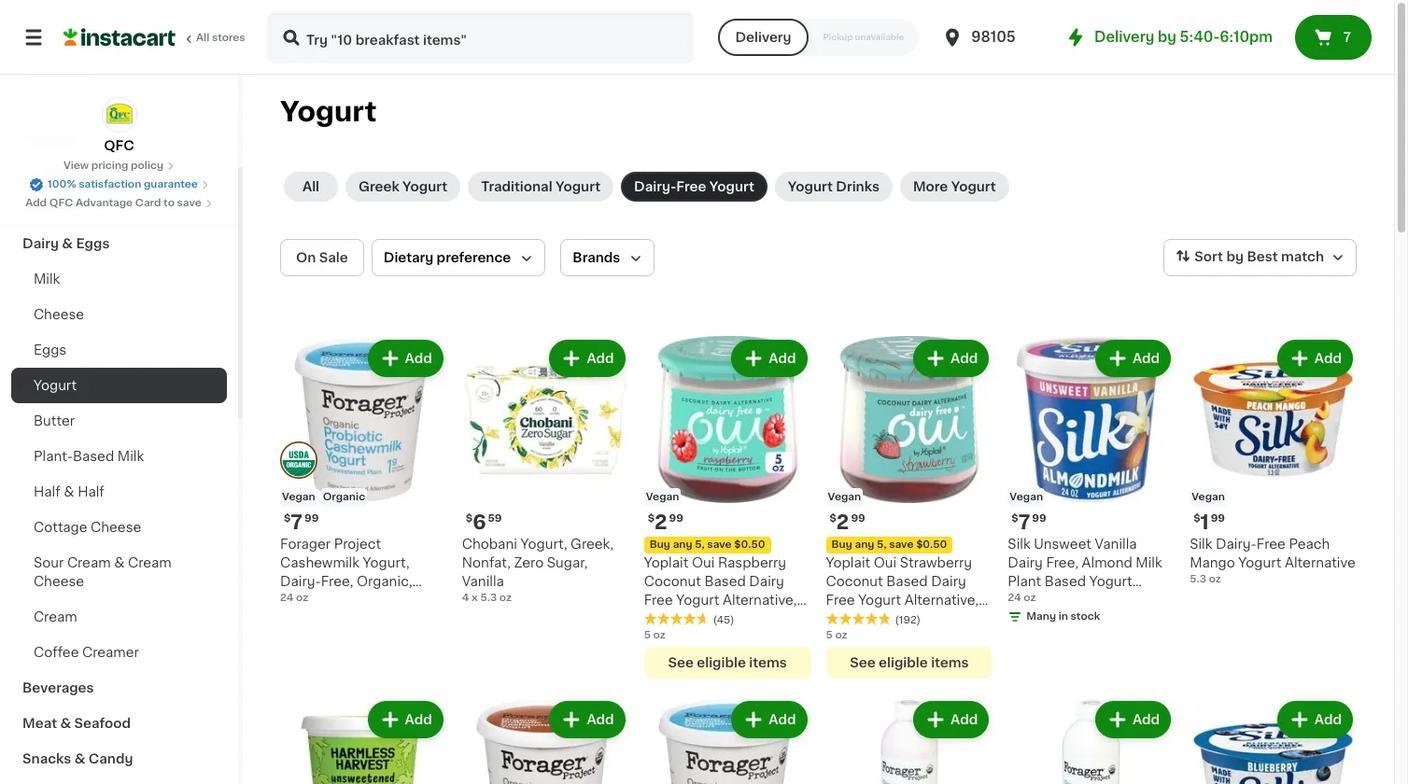 Task type: locate. For each thing, give the bounding box(es) containing it.
99 up yoplait oui raspberry coconut based dairy free yogurt alternative, glass yogurt jar on the bottom of the page
[[669, 514, 684, 524]]

None search field
[[267, 11, 695, 64]]

0 horizontal spatial delivery
[[736, 31, 792, 44]]

1 horizontal spatial $ 2 99
[[830, 513, 866, 532]]

2 vertical spatial milk
[[1136, 557, 1163, 570]]

dairy- down cashewmilk
[[280, 575, 321, 588]]

5 down yoplait oui raspberry coconut based dairy free yogurt alternative, glass yogurt jar on the bottom of the page
[[644, 630, 651, 641]]

5.3 inside "chobani yogurt, greek, nonfat, zero sugar, vanilla 4 x 5.3 oz"
[[481, 593, 497, 603]]

any
[[855, 540, 875, 550], [673, 540, 693, 550]]

see down yoplait oui strawberry coconut based dairy free yogurt alternative, glass yogurt jar
[[850, 657, 876, 670]]

& inside sour cream & cream cheese
[[114, 557, 125, 570]]

1 5 from the left
[[826, 630, 833, 641]]

1 eligible from the left
[[879, 657, 928, 670]]

2 see eligible items button from the left
[[644, 647, 811, 679]]

milk down dairy & eggs
[[34, 273, 60, 286]]

1 horizontal spatial delivery
[[1095, 30, 1155, 44]]

cream
[[67, 557, 111, 570], [128, 557, 172, 570], [34, 611, 77, 624]]

2 up yoplait oui raspberry coconut based dairy free yogurt alternative, glass yogurt jar on the bottom of the page
[[655, 513, 668, 532]]

stock
[[1071, 612, 1101, 622]]

brands
[[573, 251, 621, 264]]

5 99 from the left
[[1211, 514, 1226, 524]]

$ 6 59
[[466, 513, 502, 532]]

2 vertical spatial cheese
[[34, 575, 84, 589]]

product group containing 1
[[1190, 336, 1357, 587]]

glass left (45)
[[644, 613, 681, 626]]

0 vertical spatial milk
[[34, 273, 60, 286]]

5.3
[[1190, 574, 1207, 585], [481, 593, 497, 603]]

1 horizontal spatial buy
[[832, 540, 853, 550]]

yogurt link
[[11, 368, 227, 404]]

24 down plant at bottom
[[1008, 593, 1022, 603]]

silk inside silk unsweet vanilla dairy free, almond milk plant based yogurt alternative tub
[[1008, 538, 1031, 551]]

0 vertical spatial alternative
[[1286, 557, 1356, 570]]

by for sort
[[1227, 251, 1244, 264]]

& for candy
[[74, 753, 85, 766]]

$ 2 99 for yoplait oui strawberry coconut based dairy free yogurt alternative, glass yogurt jar
[[830, 513, 866, 532]]

1 2 from the left
[[837, 513, 850, 532]]

see eligible items button down (192)
[[826, 647, 993, 679]]

0 horizontal spatial 7
[[291, 513, 303, 532]]

alternative, down strawberry
[[905, 594, 979, 607]]

milk inside plant-based milk link
[[118, 450, 144, 463]]

product group
[[280, 336, 447, 626], [462, 336, 629, 606], [644, 336, 811, 679], [826, 336, 993, 679], [1008, 336, 1175, 629], [1190, 336, 1357, 587], [280, 698, 447, 785], [462, 698, 629, 785], [644, 698, 811, 785], [826, 698, 993, 785], [1008, 698, 1175, 785], [1190, 698, 1357, 785]]

2 any from the left
[[673, 540, 693, 550]]

oui for raspberry
[[692, 557, 715, 570]]

oz down mango
[[1209, 574, 1222, 585]]

cheese up eggs link
[[34, 308, 84, 321]]

all
[[196, 33, 210, 43], [303, 180, 320, 193]]

1 see from the left
[[850, 657, 876, 670]]

2 buy from the left
[[650, 540, 671, 550]]

(192)
[[895, 616, 921, 626]]

24 for plant
[[1008, 593, 1022, 603]]

0 horizontal spatial 5 oz
[[644, 630, 666, 641]]

vanilla up the almond
[[1095, 538, 1138, 551]]

qfc down 100%
[[49, 198, 73, 208]]

99 up unsweet
[[1033, 514, 1047, 524]]

1 vertical spatial 5.3
[[481, 593, 497, 603]]

1 horizontal spatial any
[[855, 540, 875, 550]]

Best match Sort by field
[[1164, 239, 1357, 277]]

5.3 right the x
[[481, 593, 497, 603]]

oz down plant at bottom
[[1024, 593, 1037, 603]]

1 horizontal spatial alternative,
[[905, 594, 979, 607]]

0 vertical spatial by
[[1159, 30, 1177, 44]]

2 alternative, from the left
[[723, 594, 797, 607]]

eligible down (192)
[[879, 657, 928, 670]]

0 horizontal spatial items
[[750, 657, 787, 670]]

yoplait left raspberry
[[644, 557, 689, 570]]

7
[[1344, 31, 1352, 44], [291, 513, 303, 532], [1019, 513, 1031, 532]]

save
[[177, 198, 202, 208], [890, 540, 914, 550], [708, 540, 732, 550]]

yogurt, inside "chobani yogurt, greek, nonfat, zero sugar, vanilla 4 x 5.3 oz"
[[521, 538, 568, 551]]

0 vertical spatial 5.3
[[1190, 574, 1207, 585]]

yogurt drinks link
[[775, 172, 893, 202]]

0 horizontal spatial see eligible items
[[668, 657, 787, 670]]

0 horizontal spatial glass
[[644, 613, 681, 626]]

recipes
[[22, 131, 77, 144]]

oui for strawberry
[[874, 557, 897, 570]]

sour cream & cream cheese link
[[11, 546, 227, 600]]

alternative, down raspberry
[[723, 594, 797, 607]]

0 vertical spatial yogurt,
[[521, 538, 568, 551]]

based up the tub
[[1045, 575, 1087, 588]]

$ 2 99 up yoplait oui raspberry coconut based dairy free yogurt alternative, glass yogurt jar on the bottom of the page
[[648, 513, 684, 532]]

2 silk from the left
[[1190, 538, 1213, 551]]

0 horizontal spatial 24 oz
[[280, 593, 308, 603]]

0 horizontal spatial vanilla
[[462, 575, 504, 588]]

2 buy any 5, save $0.50 from the left
[[650, 540, 766, 550]]

& up cottage
[[64, 486, 74, 499]]

alternative, inside yoplait oui raspberry coconut based dairy free yogurt alternative, glass yogurt jar
[[723, 594, 797, 607]]

0 horizontal spatial 5.3
[[481, 593, 497, 603]]

yogurt, up zero
[[521, 538, 568, 551]]

1 24 oz from the left
[[280, 593, 308, 603]]

0 horizontal spatial any
[[673, 540, 693, 550]]

2 $ from the left
[[466, 514, 473, 524]]

$0.50 up raspberry
[[735, 540, 766, 550]]

0 horizontal spatial eggs
[[34, 344, 66, 357]]

all left greek at the top
[[303, 180, 320, 193]]

2 24 from the left
[[1008, 593, 1022, 603]]

add
[[25, 198, 47, 208], [405, 352, 432, 365], [587, 352, 614, 365], [769, 352, 796, 365], [951, 352, 978, 365], [1133, 352, 1160, 365], [1315, 352, 1343, 365], [405, 714, 432, 727], [587, 714, 614, 727], [769, 714, 796, 727], [951, 714, 978, 727], [1133, 714, 1160, 727], [1315, 714, 1343, 727]]

2 oui from the left
[[692, 557, 715, 570]]

0 horizontal spatial see eligible items button
[[644, 647, 811, 679]]

alternative, for raspberry
[[723, 594, 797, 607]]

1 horizontal spatial oui
[[874, 557, 897, 570]]

2 coconut from the left
[[644, 575, 701, 588]]

any for strawberry
[[855, 540, 875, 550]]

2 2 from the left
[[655, 513, 668, 532]]

plain,
[[375, 594, 410, 607]]

yoplait inside yoplait oui raspberry coconut based dairy free yogurt alternative, glass yogurt jar
[[644, 557, 689, 570]]

24
[[280, 593, 294, 603], [1008, 593, 1022, 603]]

99 up yoplait oui strawberry coconut based dairy free yogurt alternative, glass yogurt jar
[[851, 514, 866, 524]]

cheese link
[[11, 297, 227, 333]]

sour cream & cream cheese
[[34, 557, 172, 589]]

delivery for delivery
[[736, 31, 792, 44]]

1 horizontal spatial 5 oz
[[826, 630, 848, 641]]

vegan organic
[[282, 492, 365, 502]]

1 horizontal spatial vanilla
[[1095, 538, 1138, 551]]

24 oz for plant
[[1008, 593, 1037, 603]]

buy any 5, save $0.50 up yoplait oui raspberry coconut based dairy free yogurt alternative, glass yogurt jar on the bottom of the page
[[650, 540, 766, 550]]

tub
[[1083, 594, 1107, 607]]

based down raspberry
[[705, 575, 746, 588]]

silk dairy-free peach mango yogurt alternative 5.3 oz
[[1190, 538, 1356, 585]]

1 vertical spatial free,
[[321, 575, 353, 588]]

2 $ 7 99 from the left
[[1012, 513, 1047, 532]]

sort by
[[1195, 251, 1244, 264]]

1 horizontal spatial buy any 5, save $0.50
[[832, 540, 948, 550]]

coconut for yoplait oui strawberry coconut based dairy free yogurt alternative, glass yogurt jar
[[826, 575, 884, 588]]

silk inside the silk dairy-free peach mango yogurt alternative 5.3 oz
[[1190, 538, 1213, 551]]

1 horizontal spatial silk
[[1190, 538, 1213, 551]]

half & half
[[34, 486, 105, 499]]

1 silk from the left
[[1008, 538, 1031, 551]]

lists link
[[11, 52, 227, 90]]

alternative, inside yoplait oui strawberry coconut based dairy free yogurt alternative, glass yogurt jar
[[905, 594, 979, 607]]

0 horizontal spatial 5,
[[695, 540, 705, 550]]

eligible
[[879, 657, 928, 670], [697, 657, 746, 670]]

any up yoplait oui raspberry coconut based dairy free yogurt alternative, glass yogurt jar on the bottom of the page
[[673, 540, 693, 550]]

eligible for yoplait oui strawberry coconut based dairy free yogurt alternative, glass yogurt jar
[[879, 657, 928, 670]]

1 horizontal spatial $ 7 99
[[1012, 513, 1047, 532]]

1 horizontal spatial 7
[[1019, 513, 1031, 532]]

5 oz down yoplait oui raspberry coconut based dairy free yogurt alternative, glass yogurt jar on the bottom of the page
[[644, 630, 666, 641]]

all link
[[284, 172, 338, 202]]

vegan for yoplait oui raspberry coconut based dairy free yogurt alternative, glass yogurt jar
[[646, 492, 680, 502]]

oz inside "chobani yogurt, greek, nonfat, zero sugar, vanilla 4 x 5.3 oz"
[[500, 593, 512, 603]]

snacks
[[22, 753, 71, 766]]

24 oz down plant at bottom
[[1008, 593, 1037, 603]]

1 jar from the left
[[913, 613, 934, 626]]

milk right the almond
[[1136, 557, 1163, 570]]

almond
[[1082, 557, 1133, 570]]

free inside yoplait oui strawberry coconut based dairy free yogurt alternative, glass yogurt jar
[[826, 594, 855, 607]]

coconut inside yoplait oui strawberry coconut based dairy free yogurt alternative, glass yogurt jar
[[826, 575, 884, 588]]

best
[[1248, 251, 1279, 264]]

1 horizontal spatial qfc
[[104, 139, 134, 152]]

1 horizontal spatial yogurt,
[[521, 538, 568, 551]]

0 horizontal spatial $ 7 99
[[284, 513, 319, 532]]

1 horizontal spatial see
[[850, 657, 876, 670]]

dairy- up brands dropdown button
[[634, 180, 677, 193]]

oui left raspberry
[[692, 557, 715, 570]]

2 horizontal spatial dairy-
[[1216, 538, 1257, 551]]

yoplait inside yoplait oui strawberry coconut based dairy free yogurt alternative, glass yogurt jar
[[826, 557, 871, 570]]

1 vertical spatial yogurt,
[[363, 557, 410, 570]]

item badge image
[[280, 442, 318, 480]]

2 eligible from the left
[[697, 657, 746, 670]]

0 vertical spatial eggs
[[76, 237, 110, 250]]

jar down raspberry
[[731, 613, 752, 626]]

1 alternative, from the left
[[905, 594, 979, 607]]

1 any from the left
[[855, 540, 875, 550]]

qfc inside 'link'
[[49, 198, 73, 208]]

dairy
[[22, 237, 59, 250], [1008, 557, 1043, 570], [932, 575, 967, 588], [750, 575, 785, 588]]

5, for strawberry
[[877, 540, 887, 550]]

dairy down produce
[[22, 237, 59, 250]]

5, up yoplait oui strawberry coconut based dairy free yogurt alternative, glass yogurt jar
[[877, 540, 887, 550]]

& down produce
[[62, 237, 73, 250]]

1 coconut from the left
[[826, 575, 884, 588]]

milk up half & half link
[[118, 450, 144, 463]]

see eligible items for yoplait oui strawberry coconut based dairy free yogurt alternative, glass yogurt jar
[[850, 657, 969, 670]]

2 5, from the left
[[695, 540, 705, 550]]

1 5 oz from the left
[[826, 630, 848, 641]]

see eligible items down (192)
[[850, 657, 969, 670]]

advantage
[[76, 198, 133, 208]]

2 vertical spatial dairy-
[[280, 575, 321, 588]]

0 horizontal spatial jar
[[731, 613, 752, 626]]

& down cottage cheese link
[[114, 557, 125, 570]]

0 horizontal spatial half
[[34, 486, 60, 499]]

5:40-
[[1181, 30, 1220, 44]]

2 5 from the left
[[644, 630, 651, 641]]

yogurt
[[280, 98, 377, 125], [403, 180, 448, 193], [556, 180, 601, 193], [710, 180, 755, 193], [788, 180, 833, 193], [952, 180, 997, 193], [34, 379, 77, 392], [1239, 557, 1282, 570], [1090, 575, 1133, 588], [859, 594, 902, 607], [677, 594, 720, 607], [866, 613, 910, 626], [684, 613, 727, 626]]

drinks
[[836, 180, 880, 193]]

1 horizontal spatial milk
[[118, 450, 144, 463]]

5 vegan from the left
[[1192, 492, 1226, 502]]

0 horizontal spatial save
[[177, 198, 202, 208]]

6 $ from the left
[[1194, 514, 1201, 524]]

2 see from the left
[[668, 657, 694, 670]]

eggs link
[[11, 333, 227, 368]]

by inside field
[[1227, 251, 1244, 264]]

glass inside yoplait oui raspberry coconut based dairy free yogurt alternative, glass yogurt jar
[[644, 613, 681, 626]]

1 vertical spatial dairy-
[[1216, 538, 1257, 551]]

silk up mango
[[1190, 538, 1213, 551]]

0 vertical spatial cheese
[[34, 308, 84, 321]]

coconut for yoplait oui raspberry coconut based dairy free yogurt alternative, glass yogurt jar
[[644, 575, 701, 588]]

alternative up many
[[1008, 594, 1079, 607]]

$ 2 99 up yoplait oui strawberry coconut based dairy free yogurt alternative, glass yogurt jar
[[830, 513, 866, 532]]

cream up coffee
[[34, 611, 77, 624]]

2 items from the left
[[750, 657, 787, 670]]

by left 5:40-
[[1159, 30, 1177, 44]]

items down yoplait oui strawberry coconut based dairy free yogurt alternative, glass yogurt jar
[[932, 657, 969, 670]]

0 horizontal spatial buy
[[650, 540, 671, 550]]

0 vertical spatial free,
[[1047, 557, 1079, 570]]

see eligible items button
[[826, 647, 993, 679], [644, 647, 811, 679]]

0 horizontal spatial oui
[[692, 557, 715, 570]]

7 for silk unsweet vanilla dairy free, almond milk plant based yogurt alternative tub
[[1019, 513, 1031, 532]]

0 horizontal spatial free,
[[321, 575, 353, 588]]

2 5 oz from the left
[[644, 630, 666, 641]]

qfc up the view pricing policy 'link'
[[104, 139, 134, 152]]

$ 7 99 up unsweet
[[1012, 513, 1047, 532]]

0 horizontal spatial dairy-
[[280, 575, 321, 588]]

oui inside yoplait oui strawberry coconut based dairy free yogurt alternative, glass yogurt jar
[[874, 557, 897, 570]]

dairy-
[[634, 180, 677, 193], [1216, 538, 1257, 551], [280, 575, 321, 588]]

oz inside the silk dairy-free peach mango yogurt alternative 5.3 oz
[[1209, 574, 1222, 585]]

yoplait left strawberry
[[826, 557, 871, 570]]

dairy down strawberry
[[932, 575, 967, 588]]

99 right 1
[[1211, 514, 1226, 524]]

0 horizontal spatial alternative
[[1008, 594, 1079, 607]]

eggs down advantage
[[76, 237, 110, 250]]

1 vertical spatial eggs
[[34, 344, 66, 357]]

glass inside yoplait oui strawberry coconut based dairy free yogurt alternative, glass yogurt jar
[[826, 613, 863, 626]]

raspberry
[[718, 557, 787, 570]]

5 for yoplait oui strawberry coconut based dairy free yogurt alternative, glass yogurt jar
[[826, 630, 833, 641]]

policy
[[131, 161, 164, 171]]

chobani
[[462, 538, 518, 551]]

2 $ 2 99 from the left
[[648, 513, 684, 532]]

2 $0.50 from the left
[[735, 540, 766, 550]]

1 horizontal spatial free,
[[1047, 557, 1079, 570]]

strawberry
[[900, 557, 973, 570]]

2 yoplait from the left
[[644, 557, 689, 570]]

0 horizontal spatial yoplait
[[644, 557, 689, 570]]

all stores
[[196, 33, 245, 43]]

free
[[677, 180, 707, 193], [1257, 538, 1286, 551], [826, 594, 855, 607], [644, 594, 673, 607]]

buy any 5, save $0.50
[[832, 540, 948, 550], [650, 540, 766, 550]]

1 5, from the left
[[877, 540, 887, 550]]

buy right "greek,"
[[650, 540, 671, 550]]

2 horizontal spatial 7
[[1344, 31, 1352, 44]]

0 horizontal spatial buy any 5, save $0.50
[[650, 540, 766, 550]]

5 down yoplait oui strawberry coconut based dairy free yogurt alternative, glass yogurt jar
[[826, 630, 833, 641]]

any up yoplait oui strawberry coconut based dairy free yogurt alternative, glass yogurt jar
[[855, 540, 875, 550]]

1 horizontal spatial coconut
[[826, 575, 884, 588]]

0 horizontal spatial qfc
[[49, 198, 73, 208]]

24 up probiotic
[[280, 593, 294, 603]]

card
[[135, 198, 161, 208]]

1 see eligible items button from the left
[[826, 647, 993, 679]]

coconut inside yoplait oui raspberry coconut based dairy free yogurt alternative, glass yogurt jar
[[644, 575, 701, 588]]

glass left (192)
[[826, 613, 863, 626]]

1 oui from the left
[[874, 557, 897, 570]]

save up raspberry
[[708, 540, 732, 550]]

best match
[[1248, 251, 1325, 264]]

1 vertical spatial milk
[[118, 450, 144, 463]]

4 vegan from the left
[[646, 492, 680, 502]]

★★★★★
[[826, 613, 892, 626], [826, 613, 892, 626], [644, 613, 710, 626], [644, 613, 710, 626]]

3 $ from the left
[[830, 514, 837, 524]]

by right sort
[[1227, 251, 1244, 264]]

half
[[34, 486, 60, 499], [78, 486, 105, 499]]

1 glass from the left
[[826, 613, 863, 626]]

5.3 down mango
[[1190, 574, 1207, 585]]

traditional yogurt link
[[468, 172, 614, 202]]

0 horizontal spatial $ 2 99
[[648, 513, 684, 532]]

5,
[[877, 540, 887, 550], [695, 540, 705, 550]]

save inside 'link'
[[177, 198, 202, 208]]

1 vertical spatial alternative
[[1008, 594, 1079, 607]]

& left candy
[[74, 753, 85, 766]]

59
[[488, 514, 502, 524]]

buy up yoplait oui strawberry coconut based dairy free yogurt alternative, glass yogurt jar
[[832, 540, 853, 550]]

&
[[62, 237, 73, 250], [64, 486, 74, 499], [114, 557, 125, 570], [60, 717, 71, 731], [74, 753, 85, 766]]

more yogurt link
[[901, 172, 1010, 202]]

1 vertical spatial vanilla
[[462, 575, 504, 588]]

1 buy from the left
[[832, 540, 853, 550]]

$ 7 99 for forager
[[284, 513, 319, 532]]

2 up yoplait oui strawberry coconut based dairy free yogurt alternative, glass yogurt jar
[[837, 513, 850, 532]]

oz right the x
[[500, 593, 512, 603]]

jar inside yoplait oui strawberry coconut based dairy free yogurt alternative, glass yogurt jar
[[913, 613, 934, 626]]

5 oz down yoplait oui strawberry coconut based dairy free yogurt alternative, glass yogurt jar
[[826, 630, 848, 641]]

milk
[[34, 273, 60, 286], [118, 450, 144, 463], [1136, 557, 1163, 570]]

alternative, for strawberry
[[905, 594, 979, 607]]

alternative down "peach" at the right of the page
[[1286, 557, 1356, 570]]

1 buy any 5, save $0.50 from the left
[[832, 540, 948, 550]]

1 horizontal spatial yoplait
[[826, 557, 871, 570]]

see down yoplait oui raspberry coconut based dairy free yogurt alternative, glass yogurt jar on the bottom of the page
[[668, 657, 694, 670]]

2 glass from the left
[[644, 613, 681, 626]]

x
[[472, 593, 478, 603]]

100% satisfaction guarantee
[[48, 179, 198, 190]]

1 vertical spatial qfc
[[49, 198, 73, 208]]

save right to
[[177, 198, 202, 208]]

vanilla up the x
[[462, 575, 504, 588]]

$ 1 99
[[1194, 513, 1226, 532]]

0 horizontal spatial see
[[668, 657, 694, 670]]

traditional yogurt
[[481, 180, 601, 193]]

vegan inside product group
[[1192, 492, 1226, 502]]

based down strawberry
[[887, 575, 928, 588]]

oui inside yoplait oui raspberry coconut based dairy free yogurt alternative, glass yogurt jar
[[692, 557, 715, 570]]

0 horizontal spatial 24
[[280, 593, 294, 603]]

dairy down raspberry
[[750, 575, 785, 588]]

yogurt, up organic,
[[363, 557, 410, 570]]

1 horizontal spatial dairy-
[[634, 180, 677, 193]]

alternative,
[[905, 594, 979, 607], [723, 594, 797, 607]]

1 horizontal spatial items
[[932, 657, 969, 670]]

glass
[[826, 613, 863, 626], [644, 613, 681, 626]]

buy any 5, save $0.50 up yoplait oui strawberry coconut based dairy free yogurt alternative, glass yogurt jar
[[832, 540, 948, 550]]

qfc link
[[101, 97, 137, 155]]

greek yogurt link
[[346, 172, 461, 202]]

yoplait
[[826, 557, 871, 570], [644, 557, 689, 570]]

free,
[[1047, 557, 1079, 570], [321, 575, 353, 588]]

0 horizontal spatial milk
[[34, 273, 60, 286]]

free, up unsweetened
[[321, 575, 353, 588]]

more
[[914, 180, 949, 193]]

2
[[837, 513, 850, 532], [655, 513, 668, 532]]

3 vegan from the left
[[1010, 492, 1044, 502]]

1 horizontal spatial 5,
[[877, 540, 887, 550]]

forager
[[280, 538, 331, 551]]

all inside "link"
[[303, 180, 320, 193]]

see eligible items button down (45)
[[644, 647, 811, 679]]

butter link
[[11, 404, 227, 439]]

glass for yoplait oui strawberry coconut based dairy free yogurt alternative, glass yogurt jar
[[826, 613, 863, 626]]

oui left strawberry
[[874, 557, 897, 570]]

1 horizontal spatial jar
[[913, 613, 934, 626]]

cheese inside sour cream & cream cheese
[[34, 575, 84, 589]]

dairy- up mango
[[1216, 538, 1257, 551]]

5, up yoplait oui raspberry coconut based dairy free yogurt alternative, glass yogurt jar on the bottom of the page
[[695, 540, 705, 550]]

cheese down sour
[[34, 575, 84, 589]]

(45)
[[713, 616, 735, 626]]

1 $ 2 99 from the left
[[830, 513, 866, 532]]

$ 2 99
[[830, 513, 866, 532], [648, 513, 684, 532]]

oz up probiotic
[[296, 593, 308, 603]]

1 horizontal spatial 24
[[1008, 593, 1022, 603]]

qfc logo image
[[101, 97, 137, 133]]

all left stores
[[196, 33, 210, 43]]

1 horizontal spatial see eligible items button
[[826, 647, 993, 679]]

free, down unsweet
[[1047, 557, 1079, 570]]

2 24 oz from the left
[[1008, 593, 1037, 603]]

2 jar from the left
[[731, 613, 752, 626]]

half down 'plant-based milk'
[[78, 486, 105, 499]]

1 horizontal spatial save
[[708, 540, 732, 550]]

0 horizontal spatial yogurt,
[[363, 557, 410, 570]]

save for yoplait oui raspberry coconut based dairy free yogurt alternative, glass yogurt jar
[[708, 540, 732, 550]]

delivery inside button
[[736, 31, 792, 44]]

1 horizontal spatial by
[[1227, 251, 1244, 264]]

1 24 from the left
[[280, 593, 294, 603]]

half down plant- at the left
[[34, 486, 60, 499]]

& right meat at bottom left
[[60, 717, 71, 731]]

24 oz up probiotic
[[280, 593, 308, 603]]

1 items from the left
[[932, 657, 969, 670]]

2 for yoplait oui raspberry coconut based dairy free yogurt alternative, glass yogurt jar
[[655, 513, 668, 532]]

2 vegan from the left
[[828, 492, 862, 502]]

0 horizontal spatial by
[[1159, 30, 1177, 44]]

$ 2 99 for yoplait oui raspberry coconut based dairy free yogurt alternative, glass yogurt jar
[[648, 513, 684, 532]]

1 horizontal spatial eligible
[[879, 657, 928, 670]]

2 see eligible items from the left
[[668, 657, 787, 670]]

1 vertical spatial by
[[1227, 251, 1244, 264]]

1 horizontal spatial alternative
[[1286, 557, 1356, 570]]

jar down strawberry
[[913, 613, 934, 626]]

0 horizontal spatial $0.50
[[735, 540, 766, 550]]

dairy up plant at bottom
[[1008, 557, 1043, 570]]

2 horizontal spatial milk
[[1136, 557, 1163, 570]]

0 horizontal spatial silk
[[1008, 538, 1031, 551]]

buy
[[832, 540, 853, 550], [650, 540, 671, 550]]

free inside yoplait oui raspberry coconut based dairy free yogurt alternative, glass yogurt jar
[[644, 594, 673, 607]]

jar inside yoplait oui raspberry coconut based dairy free yogurt alternative, glass yogurt jar
[[731, 613, 752, 626]]

1 horizontal spatial half
[[78, 486, 105, 499]]

brands button
[[561, 239, 655, 277]]

0 horizontal spatial alternative,
[[723, 594, 797, 607]]

1 $0.50 from the left
[[917, 540, 948, 550]]

0 horizontal spatial all
[[196, 33, 210, 43]]

$ 7 99 for silk
[[1012, 513, 1047, 532]]

based inside silk unsweet vanilla dairy free, almond milk plant based yogurt alternative tub
[[1045, 575, 1087, 588]]

vegan for yoplait oui strawberry coconut based dairy free yogurt alternative, glass yogurt jar
[[828, 492, 862, 502]]

1 horizontal spatial 5
[[826, 630, 833, 641]]

plant
[[1008, 575, 1042, 588]]

1 $ 7 99 from the left
[[284, 513, 319, 532]]

silk for silk dairy-free peach mango yogurt alternative 5.3 oz
[[1190, 538, 1213, 551]]

1 horizontal spatial 24 oz
[[1008, 593, 1037, 603]]

yogurt, inside forager project cashewmilk yogurt, dairy-free, organic, unsweetened plain, probiotic
[[363, 557, 410, 570]]

$ 7 99
[[284, 513, 319, 532], [1012, 513, 1047, 532]]

butter
[[34, 415, 75, 428]]

view pricing policy
[[63, 161, 164, 171]]

dairy- inside the silk dairy-free peach mango yogurt alternative 5.3 oz
[[1216, 538, 1257, 551]]

all for all
[[303, 180, 320, 193]]

0 horizontal spatial 5
[[644, 630, 651, 641]]

1 yoplait from the left
[[826, 557, 871, 570]]

$ 7 99 up forager
[[284, 513, 319, 532]]

2 horizontal spatial save
[[890, 540, 914, 550]]

1 horizontal spatial glass
[[826, 613, 863, 626]]

0 horizontal spatial coconut
[[644, 575, 701, 588]]

1 see eligible items from the left
[[850, 657, 969, 670]]

$0.50 up strawberry
[[917, 540, 948, 550]]

free, inside forager project cashewmilk yogurt, dairy-free, organic, unsweetened plain, probiotic
[[321, 575, 353, 588]]

0 vertical spatial vanilla
[[1095, 538, 1138, 551]]

eggs up 'butter'
[[34, 344, 66, 357]]

$0.50 for raspberry
[[735, 540, 766, 550]]

save up strawberry
[[890, 540, 914, 550]]

items down yoplait oui raspberry coconut based dairy free yogurt alternative, glass yogurt jar on the bottom of the page
[[750, 657, 787, 670]]

0 horizontal spatial 2
[[655, 513, 668, 532]]

eligible down (45)
[[697, 657, 746, 670]]

items
[[932, 657, 969, 670], [750, 657, 787, 670]]



Task type: describe. For each thing, give the bounding box(es) containing it.
based inside yoplait oui strawberry coconut based dairy free yogurt alternative, glass yogurt jar
[[887, 575, 928, 588]]

see for yoplait oui strawberry coconut based dairy free yogurt alternative, glass yogurt jar
[[850, 657, 876, 670]]

thanksgiving
[[22, 166, 112, 179]]

many
[[1027, 612, 1057, 622]]

see eligible items for yoplait oui raspberry coconut based dairy free yogurt alternative, glass yogurt jar
[[668, 657, 787, 670]]

thanksgiving link
[[11, 155, 227, 191]]

yoplait for yoplait oui strawberry coconut based dairy free yogurt alternative, glass yogurt jar
[[826, 557, 871, 570]]

probiotic
[[280, 613, 340, 626]]

see for yoplait oui raspberry coconut based dairy free yogurt alternative, glass yogurt jar
[[668, 657, 694, 670]]

0 vertical spatial dairy-
[[634, 180, 677, 193]]

buy any 5, save $0.50 for raspberry
[[650, 540, 766, 550]]

dietary preference button
[[372, 239, 546, 277]]

4 $ from the left
[[1012, 514, 1019, 524]]

see eligible items button for yoplait oui strawberry coconut based dairy free yogurt alternative, glass yogurt jar
[[826, 647, 993, 679]]

creamer
[[82, 646, 139, 660]]

jar for strawberry
[[913, 613, 934, 626]]

many in stock
[[1027, 612, 1101, 622]]

guarantee
[[144, 179, 198, 190]]

dairy inside silk unsweet vanilla dairy free, almond milk plant based yogurt alternative tub
[[1008, 557, 1043, 570]]

dairy inside dairy & eggs link
[[22, 237, 59, 250]]

buy any 5, save $0.50 for strawberry
[[832, 540, 948, 550]]

$ inside $ 1 99
[[1194, 514, 1201, 524]]

yogurt inside the silk dairy-free peach mango yogurt alternative 5.3 oz
[[1239, 557, 1282, 570]]

based inside yoplait oui raspberry coconut based dairy free yogurt alternative, glass yogurt jar
[[705, 575, 746, 588]]

forager project cashewmilk yogurt, dairy-free, organic, unsweetened plain, probiotic
[[280, 538, 413, 626]]

yoplait oui strawberry coconut based dairy free yogurt alternative, glass yogurt jar
[[826, 557, 979, 626]]

greek,
[[571, 538, 614, 551]]

lists
[[52, 64, 85, 78]]

100% satisfaction guarantee button
[[29, 174, 209, 192]]

all stores link
[[64, 11, 247, 64]]

5, for raspberry
[[695, 540, 705, 550]]

2 for yoplait oui strawberry coconut based dairy free yogurt alternative, glass yogurt jar
[[837, 513, 850, 532]]

100%
[[48, 179, 76, 190]]

5 for yoplait oui raspberry coconut based dairy free yogurt alternative, glass yogurt jar
[[644, 630, 651, 641]]

$0.50 for strawberry
[[917, 540, 948, 550]]

meat
[[22, 717, 57, 731]]

greek yogurt
[[359, 180, 448, 193]]

milk link
[[11, 262, 227, 297]]

satisfaction
[[79, 179, 141, 190]]

cream down cottage cheese
[[67, 557, 111, 570]]

product group containing 6
[[462, 336, 629, 606]]

cream down cottage cheese link
[[128, 557, 172, 570]]

alternative inside silk unsweet vanilla dairy free, almond milk plant based yogurt alternative tub
[[1008, 594, 1079, 607]]

glass for yoplait oui raspberry coconut based dairy free yogurt alternative, glass yogurt jar
[[644, 613, 681, 626]]

vanilla inside "chobani yogurt, greek, nonfat, zero sugar, vanilla 4 x 5.3 oz"
[[462, 575, 504, 588]]

snacks & candy link
[[11, 742, 227, 777]]

nonfat,
[[462, 557, 511, 570]]

items for yoplait oui raspberry coconut based dairy free yogurt alternative, glass yogurt jar
[[750, 657, 787, 670]]

stores
[[212, 33, 245, 43]]

produce
[[22, 202, 79, 215]]

5 oz for yoplait oui raspberry coconut based dairy free yogurt alternative, glass yogurt jar
[[644, 630, 666, 641]]

meat & seafood link
[[11, 706, 227, 742]]

save for yoplait oui strawberry coconut based dairy free yogurt alternative, glass yogurt jar
[[890, 540, 914, 550]]

mango
[[1190, 557, 1236, 570]]

yogurt inside silk unsweet vanilla dairy free, almond milk plant based yogurt alternative tub
[[1090, 575, 1133, 588]]

0 vertical spatial qfc
[[104, 139, 134, 152]]

add qfc advantage card to save link
[[25, 196, 213, 211]]

delivery for delivery by 5:40-6:10pm
[[1095, 30, 1155, 44]]

5 $ from the left
[[648, 514, 655, 524]]

7 inside button
[[1344, 31, 1352, 44]]

chobani yogurt, greek, nonfat, zero sugar, vanilla 4 x 5.3 oz
[[462, 538, 614, 603]]

silk for silk unsweet vanilla dairy free, almond milk plant based yogurt alternative tub
[[1008, 538, 1031, 551]]

cream link
[[11, 600, 227, 635]]

Search field
[[269, 13, 693, 62]]

99 inside $ 1 99
[[1211, 514, 1226, 524]]

plant-based milk link
[[11, 439, 227, 475]]

vanilla inside silk unsweet vanilla dairy free, almond milk plant based yogurt alternative tub
[[1095, 538, 1138, 551]]

dairy inside yoplait oui raspberry coconut based dairy free yogurt alternative, glass yogurt jar
[[750, 575, 785, 588]]

6
[[473, 513, 486, 532]]

free, inside silk unsweet vanilla dairy free, almond milk plant based yogurt alternative tub
[[1047, 557, 1079, 570]]

sort
[[1195, 251, 1224, 264]]

add qfc advantage card to save
[[25, 198, 202, 208]]

7 button
[[1296, 15, 1372, 60]]

4 99 from the left
[[669, 514, 684, 524]]

buy for yoplait oui strawberry coconut based dairy free yogurt alternative, glass yogurt jar
[[832, 540, 853, 550]]

coffee
[[34, 646, 79, 660]]

instacart logo image
[[64, 26, 176, 49]]

free inside the silk dairy-free peach mango yogurt alternative 5.3 oz
[[1257, 538, 1286, 551]]

see eligible items button for yoplait oui raspberry coconut based dairy free yogurt alternative, glass yogurt jar
[[644, 647, 811, 679]]

dairy inside yoplait oui strawberry coconut based dairy free yogurt alternative, glass yogurt jar
[[932, 575, 967, 588]]

traditional
[[481, 180, 553, 193]]

view pricing policy link
[[63, 159, 175, 174]]

service type group
[[719, 19, 920, 56]]

dairy & eggs link
[[11, 226, 227, 262]]

oz down yoplait oui raspberry coconut based dairy free yogurt alternative, glass yogurt jar on the bottom of the page
[[654, 630, 666, 641]]

plant-
[[34, 450, 73, 463]]

6:10pm
[[1220, 30, 1273, 44]]

jar for raspberry
[[731, 613, 752, 626]]

buy for yoplait oui raspberry coconut based dairy free yogurt alternative, glass yogurt jar
[[650, 540, 671, 550]]

delivery button
[[719, 19, 809, 56]]

organic
[[323, 492, 365, 502]]

half & half link
[[11, 475, 227, 510]]

coffee creamer link
[[11, 635, 227, 671]]

5.3 inside the silk dairy-free peach mango yogurt alternative 5.3 oz
[[1190, 574, 1207, 585]]

add inside 'link'
[[25, 198, 47, 208]]

project
[[334, 538, 381, 551]]

yoplait oui raspberry coconut based dairy free yogurt alternative, glass yogurt jar
[[644, 557, 797, 626]]

dairy- inside forager project cashewmilk yogurt, dairy-free, organic, unsweetened plain, probiotic
[[280, 575, 321, 588]]

snacks & candy
[[22, 753, 133, 766]]

dairy & eggs
[[22, 237, 110, 250]]

milk inside silk unsweet vanilla dairy free, almond milk plant based yogurt alternative tub
[[1136, 557, 1163, 570]]

5 oz for yoplait oui strawberry coconut based dairy free yogurt alternative, glass yogurt jar
[[826, 630, 848, 641]]

1 vegan from the left
[[282, 492, 316, 502]]

& for eggs
[[62, 237, 73, 250]]

on sale
[[296, 251, 348, 264]]

dairy-free yogurt link
[[621, 172, 768, 202]]

24 oz for unsweetened
[[280, 593, 308, 603]]

cottage cheese
[[34, 521, 141, 534]]

dietary
[[384, 251, 434, 264]]

on sale button
[[280, 239, 364, 277]]

unsweetened
[[280, 594, 371, 607]]

free inside "dairy-free yogurt" link
[[677, 180, 707, 193]]

peach
[[1290, 538, 1331, 551]]

zero
[[514, 557, 544, 570]]

$ inside $ 6 59
[[466, 514, 473, 524]]

alternative inside the silk dairy-free peach mango yogurt alternative 5.3 oz
[[1286, 557, 1356, 570]]

based up half & half
[[73, 450, 114, 463]]

3 99 from the left
[[1033, 514, 1047, 524]]

match
[[1282, 251, 1325, 264]]

silk unsweet vanilla dairy free, almond milk plant based yogurt alternative tub
[[1008, 538, 1163, 607]]

view
[[63, 161, 89, 171]]

dairy-free yogurt
[[634, 180, 755, 193]]

in
[[1059, 612, 1069, 622]]

1 99 from the left
[[305, 514, 319, 524]]

4
[[462, 593, 469, 603]]

7 for forager project cashewmilk yogurt, dairy-free, organic, unsweetened plain, probiotic
[[291, 513, 303, 532]]

unsweet
[[1034, 538, 1092, 551]]

24 for unsweetened
[[280, 593, 294, 603]]

greek
[[359, 180, 400, 193]]

2 99 from the left
[[851, 514, 866, 524]]

oz down yoplait oui strawberry coconut based dairy free yogurt alternative, glass yogurt jar
[[836, 630, 848, 641]]

1 horizontal spatial eggs
[[76, 237, 110, 250]]

eligible for yoplait oui raspberry coconut based dairy free yogurt alternative, glass yogurt jar
[[697, 657, 746, 670]]

produce link
[[11, 191, 227, 226]]

plant-based milk
[[34, 450, 144, 463]]

1 half from the left
[[34, 486, 60, 499]]

on
[[296, 251, 316, 264]]

items for yoplait oui strawberry coconut based dairy free yogurt alternative, glass yogurt jar
[[932, 657, 969, 670]]

any for raspberry
[[673, 540, 693, 550]]

yoplait for yoplait oui raspberry coconut based dairy free yogurt alternative, glass yogurt jar
[[644, 557, 689, 570]]

organic,
[[357, 575, 413, 588]]

& for half
[[64, 486, 74, 499]]

milk inside milk link
[[34, 273, 60, 286]]

1 vertical spatial cheese
[[91, 521, 141, 534]]

sale
[[319, 251, 348, 264]]

seafood
[[74, 717, 131, 731]]

1 $ from the left
[[284, 514, 291, 524]]

beverages link
[[11, 671, 227, 706]]

1
[[1201, 513, 1210, 532]]

all for all stores
[[196, 33, 210, 43]]

2 half from the left
[[78, 486, 105, 499]]

by for delivery
[[1159, 30, 1177, 44]]

vegan for silk unsweet vanilla dairy free, almond milk plant based yogurt alternative tub
[[1010, 492, 1044, 502]]

& for seafood
[[60, 717, 71, 731]]

meat & seafood
[[22, 717, 131, 731]]



Task type: vqa. For each thing, say whether or not it's contained in the screenshot.
"49" in $ 4 49
no



